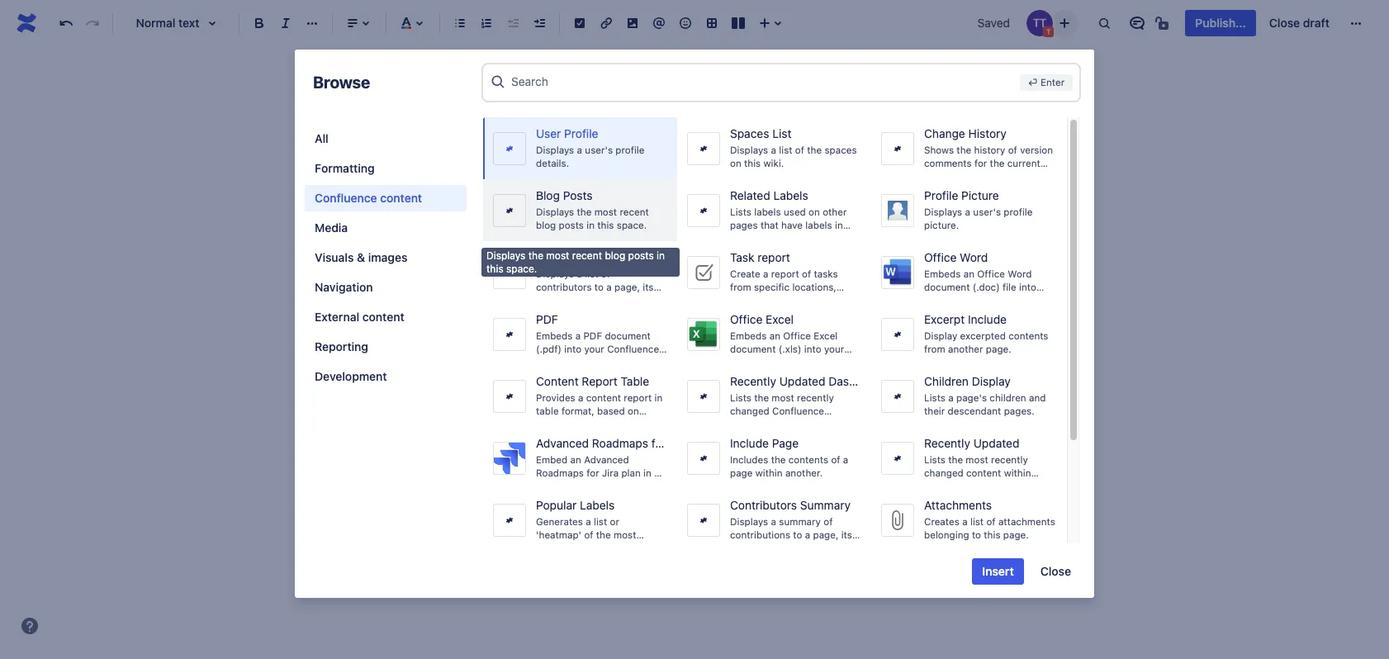 Task type: vqa. For each thing, say whether or not it's contained in the screenshot.
processes within For teams who want to work with other teams across many projects in a standard way. Encourage and promote organizational best practices and processes through a shared configuration.
no



Task type: describe. For each thing, give the bounding box(es) containing it.
related
[[730, 188, 771, 202]]

insert
[[983, 564, 1014, 578]]

on inside spaces list displays a list of the spaces on this wiki.
[[730, 158, 742, 168]]

a inside the pdf embeds a pdf document (.pdf) into your confluence page.
[[576, 330, 581, 341]]

wiki.
[[764, 158, 784, 168]]

images
[[368, 250, 408, 264]]

a inside children display lists a page's children and their descendant pages.
[[949, 392, 954, 403]]

shows
[[925, 144, 954, 155]]

(.xls)
[[779, 344, 802, 354]]

office up (.doc)
[[978, 268, 1005, 279]]

contributors for contributors summary displays a summary of contributions to a page, its hierarchy or selected spaces, in tabular form.
[[730, 498, 797, 512]]

profile picture displays a user's profile picture.
[[925, 188, 1033, 230]]

posts
[[563, 188, 593, 202]]

in inside advanced roadmaps for jira plan embed an advanced roadmaps for jira plan in a page for others to view.
[[644, 468, 652, 478]]

1 horizontal spatial jira
[[670, 436, 689, 450]]

specific
[[754, 282, 790, 292]]

spaces
[[730, 126, 770, 140]]

history
[[969, 126, 1007, 140]]

your inside office word embeds an office word document (.doc) file into your confluence page.
[[925, 295, 945, 306]]

or for contributors
[[775, 543, 785, 554]]

posts.
[[985, 171, 1013, 182]]

office word embeds an office word document (.doc) file into your confluence page.
[[925, 250, 1037, 306]]

or inside popular labels generates a list or 'heatmap' of the most popular labels.
[[610, 516, 620, 527]]

blog inside change history shows the history of version comments for the current page or blog posts.
[[962, 171, 982, 182]]

into inside office word embeds an office word document (.doc) file into your confluence page.
[[1020, 282, 1037, 292]]

in inside the blog posts displays the most recent blog posts in this space.
[[587, 220, 595, 230]]

include inside excerpt include display excerpted contents from another page.
[[968, 312, 1007, 326]]

embed
[[536, 454, 568, 465]]

bullet list ⌘⇧8 image
[[450, 13, 470, 33]]

0 vertical spatial word
[[960, 250, 988, 264]]

contents for include
[[1009, 330, 1049, 341]]

indent tab image
[[530, 13, 549, 33]]

excerpt
[[925, 312, 965, 326]]

for up "others"
[[587, 468, 600, 478]]

for up popular
[[562, 481, 574, 492]]

embeds inside the pdf embeds a pdf document (.pdf) into your confluence page.
[[536, 330, 573, 341]]

Main content area, start typing to enter text. text field
[[368, 191, 1015, 407]]

0 horizontal spatial plan
[[622, 468, 641, 478]]

displays inside the displays the most recent blog posts in this space.
[[487, 250, 526, 262]]

0 vertical spatial excel
[[766, 312, 794, 326]]

a up contributions
[[771, 516, 777, 527]]

from inside excerpt include display excerpted contents from another page.
[[925, 344, 946, 354]]

confluence inside the pdf embeds a pdf document (.pdf) into your confluence page.
[[607, 344, 659, 354]]

in inside content report table provides a content report in table format, based on labels.
[[655, 392, 663, 403]]

saved
[[978, 16, 1011, 30]]

labels for popular labels
[[580, 498, 615, 512]]

popular labels generates a list or 'heatmap' of the most popular labels.
[[536, 498, 637, 554]]

content down the formatting button
[[380, 191, 422, 205]]

attachments
[[925, 498, 992, 512]]

style.
[[730, 433, 755, 443]]

of for list
[[795, 144, 805, 155]]

your inside office excel embeds an office excel document (.xls) into your confluence page.
[[824, 344, 845, 354]]

the inside the blog posts displays the most recent blog posts in this space.
[[577, 206, 592, 217]]

embeds for office excel
[[730, 330, 767, 341]]

profile inside user profile displays a user's profile details.
[[564, 126, 599, 140]]

a inside user profile displays a user's profile details.
[[577, 144, 582, 155]]

form.
[[814, 557, 838, 567]]

0 vertical spatial advanced
[[536, 436, 589, 450]]

1 vertical spatial report
[[771, 268, 799, 279]]

user's for profile
[[585, 144, 613, 155]]

include page includes the contents of a page within another.
[[730, 436, 849, 478]]

media button
[[305, 215, 467, 241]]

⏎
[[1029, 77, 1038, 88]]

displays the most recent blog posts in this space.
[[487, 250, 665, 275]]

into inside the pdf embeds a pdf document (.pdf) into your confluence page.
[[565, 344, 582, 354]]

blog posts displays the most recent blog posts in this space.
[[536, 188, 649, 230]]

page. inside attachments creates a list of attachments belonging to this page.
[[1004, 530, 1029, 540]]

left sidebar image
[[671, 421, 691, 441]]

0 horizontal spatial labels
[[755, 206, 781, 217]]

the up posts. at the right
[[990, 158, 1005, 168]]

content down "navigation" button
[[363, 310, 405, 324]]

for left left sidebar image
[[652, 436, 666, 450]]

includes
[[730, 454, 769, 465]]

the inside include page includes the contents of a page within another.
[[771, 454, 786, 465]]

task
[[730, 250, 755, 264]]

remove image
[[762, 421, 782, 441]]

blog
[[536, 188, 560, 202]]

the inside recently updated dashboard lists the most recently changed confluence content in a dashboard view style.
[[755, 392, 769, 403]]

recently updated lists the most recently changed content within confluence.
[[925, 436, 1032, 492]]

page inside advanced roadmaps for jira plan embed an advanced roadmaps for jira plan in a page for others to view.
[[536, 481, 559, 492]]

changed inside recently updated dashboard lists the most recently changed confluence content in a dashboard view style.
[[730, 406, 770, 416]]

tasks
[[814, 268, 838, 279]]

change
[[925, 126, 966, 140]]

Give this page a title text field
[[412, 129, 1006, 156]]

an inside advanced roadmaps for jira plan embed an advanced roadmaps for jira plan in a page for others to view.
[[571, 454, 582, 465]]

0 vertical spatial roadmaps
[[592, 436, 649, 450]]

of for page
[[831, 454, 841, 465]]

to inside advanced roadmaps for jira plan embed an advanced roadmaps for jira plan in a page for others to view.
[[609, 481, 618, 492]]

publish... button
[[1186, 10, 1257, 36]]

content inside content report table provides a content report in table format, based on labels.
[[586, 392, 621, 403]]

generates
[[536, 516, 583, 527]]

or for change
[[950, 171, 959, 182]]

table
[[536, 406, 559, 416]]

link image
[[597, 13, 616, 33]]

file
[[1003, 282, 1017, 292]]

content inside recently updated lists the most recently changed content within confluence.
[[967, 468, 1002, 478]]

two columns image
[[601, 421, 621, 441]]

another
[[948, 344, 984, 354]]

close draft
[[1270, 16, 1330, 30]]

0 vertical spatial report
[[758, 250, 791, 264]]

attachments
[[999, 516, 1056, 527]]

displays the most recent blog posts in this space. tooltip
[[482, 248, 680, 277]]

the inside popular labels generates a list or 'heatmap' of the most popular labels.
[[596, 530, 611, 540]]

changed inside recently updated lists the most recently changed content within confluence.
[[925, 468, 964, 478]]

a inside task report create a report of tasks from specific locations, people, status and more.
[[763, 268, 769, 279]]

content report table provides a content report in table format, based on labels.
[[536, 374, 663, 430]]

display inside children display lists a page's children and their descendant pages.
[[972, 374, 1011, 388]]

to for contributors
[[793, 530, 803, 540]]

mention image
[[649, 13, 669, 33]]

most inside recently updated lists the most recently changed content within confluence.
[[966, 454, 989, 465]]

summary
[[779, 516, 821, 527]]

content link
[[482, 71, 525, 91]]

know….@
[[446, 194, 503, 209]]

history
[[975, 144, 1006, 155]]

overview
[[544, 74, 594, 88]]

close draft button
[[1260, 10, 1340, 36]]

children
[[990, 392, 1027, 403]]

to for attachments
[[972, 530, 982, 540]]

others
[[577, 481, 606, 492]]

belonging
[[925, 530, 970, 540]]

details.
[[536, 158, 569, 168]]

displays for spaces
[[730, 144, 769, 155]]

from inside task report create a report of tasks from specific locations, people, status and more.
[[730, 282, 752, 292]]

contents for page
[[789, 454, 829, 465]]

excerpt include display excerpted contents from another page.
[[925, 312, 1049, 354]]

media
[[315, 221, 348, 235]]

browse dialog
[[295, 50, 1095, 659]]

reporting
[[315, 340, 368, 354]]

a inside content report table provides a content report in table format, based on labels.
[[578, 392, 584, 403]]

the inside spaces list displays a list of the spaces on this wiki.
[[807, 144, 822, 155]]

current inside related labels lists labels used on other pages that have labels in common with the current page.
[[812, 233, 845, 244]]

updated for dashboard
[[780, 374, 826, 388]]

blog inside the blog posts displays the most recent blog posts in this space.
[[536, 220, 556, 230]]

creates
[[925, 516, 960, 527]]

and inside children display lists a page's children and their descendant pages.
[[1029, 392, 1046, 403]]

layouts image
[[729, 13, 749, 33]]

office up (.xls)
[[783, 330, 811, 341]]

content inside recently updated dashboard lists the most recently changed confluence content in a dashboard view style.
[[730, 419, 765, 430]]

in inside recently updated dashboard lists the most recently changed confluence content in a dashboard view style.
[[768, 419, 776, 430]]

recently inside recently updated lists the most recently changed content within confluence.
[[992, 454, 1028, 465]]

&
[[357, 250, 365, 264]]

document for office word
[[925, 282, 970, 292]]

close for close
[[1041, 564, 1072, 578]]

in inside contributors summary displays a summary of contributions to a page, its hierarchy or selected spaces, in tabular form.
[[768, 557, 776, 567]]

external content button
[[305, 304, 467, 330]]

of inside attachments creates a list of attachments belonging to this page.
[[987, 516, 996, 527]]

outdent ⇧tab image
[[503, 13, 523, 33]]

popular
[[536, 498, 577, 512]]

a inside recently updated dashboard lists the most recently changed confluence content in a dashboard view style.
[[779, 419, 784, 430]]

with
[[772, 233, 792, 244]]

office down people,
[[730, 312, 763, 326]]

displays for user
[[536, 144, 574, 155]]

advanced roadmaps for jira plan embed an advanced roadmaps for jira plan in a page for others to view.
[[536, 436, 715, 492]]

confluence.
[[925, 481, 979, 492]]

pages.
[[1004, 406, 1035, 416]]

1 vertical spatial advanced
[[584, 454, 629, 465]]

a up selected
[[805, 530, 811, 540]]

confluence inside button
[[315, 191, 377, 205]]

profile for picture
[[1004, 206, 1033, 217]]

change history shows the history of version comments for the current page or blog posts.
[[925, 126, 1054, 182]]

provides
[[536, 392, 576, 403]]

did
[[397, 194, 418, 209]]

locations,
[[793, 282, 837, 292]]

based
[[597, 406, 625, 416]]

current inside change history shows the history of version comments for the current page or blog posts.
[[1008, 158, 1041, 168]]

a inside spaces list displays a list of the spaces on this wiki.
[[771, 144, 777, 155]]

of for summary
[[824, 516, 833, 527]]

view
[[838, 419, 859, 430]]

posts inside the displays the most recent blog posts in this space.
[[628, 250, 654, 262]]

contributors button
[[483, 241, 678, 303]]

1 vertical spatial roadmaps
[[536, 468, 584, 478]]

embeds for office word
[[925, 268, 961, 279]]

picture
[[962, 188, 1000, 202]]

bold ⌘b image
[[250, 13, 269, 33]]

on inside related labels lists labels used on other pages that have labels in common with the current page.
[[809, 206, 820, 217]]

formatting button
[[305, 155, 467, 182]]

1 vertical spatial labels
[[806, 220, 833, 230]]

content for content
[[482, 74, 525, 88]]

reporting button
[[305, 334, 467, 360]]

page
[[772, 436, 799, 450]]

search field
[[511, 67, 1014, 96]]

lists for recently updated
[[925, 454, 946, 465]]

profile for profile
[[616, 144, 645, 155]]

external
[[315, 310, 359, 324]]

recent inside the displays the most recent blog posts in this space.
[[572, 250, 602, 262]]

in inside the displays the most recent blog posts in this space.
[[657, 250, 665, 262]]

include inside include page includes the contents of a page within another.
[[730, 436, 769, 450]]

most inside the displays the most recent blog posts in this space.
[[546, 250, 570, 262]]

displays for contributors
[[730, 516, 769, 527]]

and inside task report create a report of tasks from specific locations, people, status and more.
[[798, 295, 815, 306]]

recently updated dashboard lists the most recently changed confluence content in a dashboard view style.
[[730, 374, 887, 443]]

their
[[925, 406, 945, 416]]

three columns image
[[625, 421, 644, 441]]

0 horizontal spatial pdf
[[536, 312, 558, 326]]

a inside profile picture displays a user's profile picture.
[[965, 206, 971, 217]]

copy image
[[728, 421, 748, 441]]

table
[[621, 374, 650, 388]]

page inside change history shows the history of version comments for the current page or blog posts.
[[925, 171, 947, 182]]

hierarchy
[[730, 543, 773, 554]]

recent inside the blog posts displays the most recent blog posts in this space.
[[620, 206, 649, 217]]

labels for related labels
[[774, 188, 809, 202]]



Task type: locate. For each thing, give the bounding box(es) containing it.
1 vertical spatial plan
[[622, 468, 641, 478]]

of down view
[[831, 454, 841, 465]]

other
[[823, 206, 847, 217]]

'heatmap'
[[536, 530, 582, 540]]

most up the displays the most recent blog posts in this space. tooltip
[[595, 206, 617, 217]]

1 horizontal spatial profile
[[1004, 206, 1033, 217]]

1 horizontal spatial plan
[[692, 436, 715, 450]]

page. down common
[[730, 247, 756, 257]]

0 vertical spatial content
[[482, 74, 525, 88]]

confluence
[[315, 191, 377, 205], [947, 295, 999, 306], [607, 344, 659, 354], [730, 357, 782, 368], [773, 406, 825, 416]]

0 horizontal spatial on
[[628, 406, 639, 416]]

on right the used
[[809, 206, 820, 217]]

1 horizontal spatial updated
[[974, 436, 1020, 450]]

1 horizontal spatial from
[[925, 344, 946, 354]]

most down the blog posts displays the most recent blog posts in this space.
[[546, 250, 570, 262]]

1 vertical spatial page
[[730, 468, 753, 478]]

1 horizontal spatial profile
[[925, 188, 959, 202]]

descendant
[[948, 406, 1002, 416]]

0 vertical spatial jira
[[670, 436, 689, 450]]

embeds down people,
[[730, 330, 767, 341]]

within up attachments at the right of the page
[[1004, 468, 1032, 478]]

1 horizontal spatial user's
[[974, 206, 1001, 217]]

this inside attachments creates a list of attachments belonging to this page.
[[984, 530, 1001, 540]]

excel
[[766, 312, 794, 326], [814, 330, 838, 341]]

excel down more.
[[814, 330, 838, 341]]

profile right user
[[564, 126, 599, 140]]

1 vertical spatial include
[[730, 436, 769, 450]]

user's for picture
[[974, 206, 1001, 217]]

document up excerpt
[[925, 282, 970, 292]]

confluence inside office word embeds an office word document (.doc) file into your confluence page.
[[947, 295, 999, 306]]

0 vertical spatial current
[[1008, 158, 1041, 168]]

this inside spaces list displays a list of the spaces on this wiki.
[[744, 158, 761, 168]]

updated down (.xls)
[[780, 374, 826, 388]]

office
[[925, 250, 957, 264], [978, 268, 1005, 279], [730, 312, 763, 326], [783, 330, 811, 341]]

a inside attachments creates a list of attachments belonging to this page.
[[963, 516, 968, 527]]

confluence inside recently updated dashboard lists the most recently changed confluence content in a dashboard view style.
[[773, 406, 825, 416]]

this inside the displays the most recent blog posts in this space.
[[487, 262, 504, 275]]

contents inside excerpt include display excerpted contents from another page.
[[1009, 330, 1049, 341]]

document inside office excel embeds an office excel document (.xls) into your confluence page.
[[730, 344, 776, 354]]

recently up copy image
[[730, 374, 777, 388]]

document inside office word embeds an office word document (.doc) file into your confluence page.
[[925, 282, 970, 292]]

a up wiki.
[[771, 144, 777, 155]]

content up provides on the left bottom
[[536, 374, 579, 388]]

1 within from the left
[[756, 468, 783, 478]]

include
[[968, 312, 1007, 326], [730, 436, 769, 450]]

pdf
[[536, 312, 558, 326], [584, 330, 602, 341]]

1 vertical spatial on
[[809, 206, 820, 217]]

roadmaps down embed
[[536, 468, 584, 478]]

and up pages.
[[1029, 392, 1046, 403]]

0 horizontal spatial within
[[756, 468, 783, 478]]

lists for children display
[[925, 392, 946, 403]]

page. down (.pdf)
[[536, 357, 562, 368]]

task report create a report of tasks from specific locations, people, status and more.
[[730, 250, 844, 306]]

0 horizontal spatial posts
[[559, 220, 584, 230]]

page down includes
[[730, 468, 753, 478]]

user's inside profile picture displays a user's profile picture.
[[974, 206, 1001, 217]]

list inside attachments creates a list of attachments belonging to this page.
[[971, 516, 984, 527]]

advanced search image
[[490, 74, 506, 90]]

an inside office excel embeds an office excel document (.xls) into your confluence page.
[[770, 330, 781, 341]]

2 horizontal spatial embeds
[[925, 268, 961, 279]]

numbered list ⌘⇧7 image
[[477, 13, 497, 33]]

close right insert
[[1041, 564, 1072, 578]]

development
[[315, 369, 387, 383]]

within down includes
[[756, 468, 783, 478]]

space. inside the blog posts displays the most recent blog posts in this space.
[[617, 220, 647, 230]]

updated inside recently updated dashboard lists the most recently changed confluence content in a dashboard view style.
[[780, 374, 826, 388]]

profile down posts. at the right
[[1004, 206, 1033, 217]]

list down attachments
[[971, 516, 984, 527]]

the inside recently updated lists the most recently changed content within confluence.
[[949, 454, 963, 465]]

report down with
[[758, 250, 791, 264]]

list for list
[[779, 144, 793, 155]]

report inside content report table provides a content report in table format, based on labels.
[[624, 392, 652, 403]]

lists up pages at the top
[[730, 206, 752, 217]]

a up format,
[[578, 392, 584, 403]]

1 horizontal spatial into
[[805, 344, 822, 354]]

of right 'heatmap'
[[584, 530, 594, 540]]

changed up copy image
[[730, 406, 770, 416]]

status
[[767, 295, 795, 306]]

in up right sidebar image
[[655, 392, 663, 403]]

contents inside include page includes the contents of a page within another.
[[789, 454, 829, 465]]

office down picture.
[[925, 250, 957, 264]]

for down the history
[[975, 158, 988, 168]]

recently for recently updated
[[925, 436, 971, 450]]

1 horizontal spatial space.
[[617, 220, 647, 230]]

list
[[773, 126, 792, 140]]

1 horizontal spatial include
[[968, 312, 1007, 326]]

your
[[925, 295, 945, 306], [585, 344, 605, 354], [824, 344, 845, 354]]

close
[[1270, 16, 1301, 30], [1041, 564, 1072, 578]]

0 vertical spatial posts
[[559, 220, 584, 230]]

1 horizontal spatial excel
[[814, 330, 838, 341]]

most
[[595, 206, 617, 217], [546, 250, 570, 262], [772, 392, 795, 403], [966, 454, 989, 465], [614, 530, 637, 540]]

into right (.pdf)
[[565, 344, 582, 354]]

lists inside related labels lists labels used on other pages that have labels in common with the current page.
[[730, 206, 752, 217]]

0 vertical spatial from
[[730, 282, 752, 292]]

confluence down formatting
[[315, 191, 377, 205]]

navigation
[[315, 280, 373, 294]]

updated inside recently updated lists the most recently changed content within confluence.
[[974, 436, 1020, 450]]

confluence content
[[315, 191, 422, 205]]

2 horizontal spatial to
[[972, 530, 982, 540]]

into right the file on the top
[[1020, 282, 1037, 292]]

contributors summary displays a summary of contributions to a page, its hierarchy or selected spaces, in tabular form.
[[730, 498, 853, 567]]

1 vertical spatial an
[[770, 330, 781, 341]]

0 horizontal spatial jira
[[602, 468, 619, 478]]

of inside contributors summary displays a summary of contributions to a page, its hierarchy or selected spaces, in tabular form.
[[824, 516, 833, 527]]

excerpted
[[961, 330, 1006, 341]]

2 horizontal spatial your
[[925, 295, 945, 306]]

0 horizontal spatial roadmaps
[[536, 468, 584, 478]]

recent up the displays the most recent blog posts in this space. tooltip
[[620, 206, 649, 217]]

a up "posts"
[[577, 144, 582, 155]]

0 horizontal spatial current
[[812, 233, 845, 244]]

pdf embeds a pdf document (.pdf) into your confluence page.
[[536, 312, 659, 368]]

0 vertical spatial pdf
[[536, 312, 558, 326]]

within for updated
[[1004, 468, 1032, 478]]

enter
[[1041, 77, 1065, 88]]

1 horizontal spatial pdf
[[584, 330, 602, 341]]

action item image
[[570, 13, 590, 33]]

0 vertical spatial recent
[[620, 206, 649, 217]]

contents up another.
[[789, 454, 829, 465]]

draft
[[1304, 16, 1330, 30]]

the down page
[[771, 454, 786, 465]]

1 vertical spatial jira
[[602, 468, 619, 478]]

space. inside the displays the most recent blog posts in this space.
[[506, 262, 537, 275]]

0 vertical spatial or
[[950, 171, 959, 182]]

of inside change history shows the history of version comments for the current page or blog posts.
[[1009, 144, 1018, 155]]

the inside the displays the most recent blog posts in this space.
[[529, 250, 544, 262]]

popular
[[536, 543, 571, 554]]

blog down blog
[[536, 220, 556, 230]]

redo ⌘⇧z image
[[83, 13, 102, 33]]

0 horizontal spatial contributors
[[536, 250, 603, 264]]

labels inside popular labels generates a list or 'heatmap' of the most popular labels.
[[580, 498, 615, 512]]

labels. inside content report table provides a content report in table format, based on labels.
[[536, 419, 566, 430]]

in down 'other'
[[835, 220, 843, 230]]

document inside the pdf embeds a pdf document (.pdf) into your confluence page.
[[605, 330, 651, 341]]

1 horizontal spatial changed
[[925, 468, 964, 478]]

0 horizontal spatial profile
[[616, 144, 645, 155]]

user
[[536, 126, 561, 140]]

excel down 'status'
[[766, 312, 794, 326]]

posts down the blog posts displays the most recent blog posts in this space.
[[628, 250, 654, 262]]

1 vertical spatial from
[[925, 344, 946, 354]]

content up style.
[[730, 419, 765, 430]]

tabular
[[779, 557, 811, 567]]

a
[[577, 144, 582, 155], [771, 144, 777, 155], [965, 206, 971, 217], [763, 268, 769, 279], [576, 330, 581, 341], [578, 392, 584, 403], [949, 392, 954, 403], [779, 419, 784, 430], [843, 454, 849, 465], [654, 468, 660, 478], [586, 516, 591, 527], [771, 516, 777, 527], [963, 516, 968, 527], [805, 530, 811, 540]]

or down comments on the top right of page
[[950, 171, 959, 182]]

of inside include page includes the contents of a page within another.
[[831, 454, 841, 465]]

document up table at bottom
[[605, 330, 651, 341]]

2 horizontal spatial into
[[1020, 282, 1037, 292]]

0 horizontal spatial close
[[1041, 564, 1072, 578]]

⏎ enter
[[1029, 77, 1065, 88]]

1 horizontal spatial or
[[775, 543, 785, 554]]

the up comments on the top right of page
[[957, 144, 972, 155]]

1 horizontal spatial labels
[[806, 220, 833, 230]]

or up tabular
[[775, 543, 785, 554]]

0 vertical spatial recently
[[730, 374, 777, 388]]

updated for lists
[[974, 436, 1020, 450]]

1 vertical spatial pdf
[[584, 330, 602, 341]]

table image
[[702, 13, 722, 33]]

0 vertical spatial an
[[964, 268, 975, 279]]

displays for blog
[[536, 206, 574, 217]]

contents right excerpted
[[1009, 330, 1049, 341]]

1 horizontal spatial posts
[[628, 250, 654, 262]]

from down create
[[730, 282, 752, 292]]

(.doc)
[[973, 282, 1000, 292]]

an right embed
[[571, 454, 582, 465]]

0 horizontal spatial user's
[[585, 144, 613, 155]]

all button
[[305, 126, 467, 152]]

profile
[[616, 144, 645, 155], [1004, 206, 1033, 217]]

an for excel
[[770, 330, 781, 341]]

a inside advanced roadmaps for jira plan embed an advanced roadmaps for jira plan in a page for others to view.
[[654, 468, 660, 478]]

most down view.
[[614, 530, 637, 540]]

1 horizontal spatial within
[[1004, 468, 1032, 478]]

right sidebar image
[[648, 421, 668, 441]]

from
[[730, 282, 752, 292], [925, 344, 946, 354]]

0 horizontal spatial recent
[[572, 250, 602, 262]]

2 horizontal spatial on
[[809, 206, 820, 217]]

1 horizontal spatial document
[[730, 344, 776, 354]]

within inside recently updated lists the most recently changed content within confluence.
[[1004, 468, 1032, 478]]

1 vertical spatial word
[[1008, 268, 1032, 279]]

1 horizontal spatial labels.
[[574, 543, 603, 554]]

0 vertical spatial blog
[[962, 171, 982, 182]]

1 horizontal spatial roadmaps
[[592, 436, 649, 450]]

page. inside the pdf embeds a pdf document (.pdf) into your confluence page.
[[536, 357, 562, 368]]

people,
[[730, 295, 764, 306]]

1 horizontal spatial list
[[779, 144, 793, 155]]

0 vertical spatial on
[[730, 158, 742, 168]]

1 vertical spatial changed
[[925, 468, 964, 478]]

contributors
[[536, 250, 603, 264], [730, 498, 797, 512]]

related labels lists labels used on other pages that have labels in common with the current page.
[[730, 188, 847, 257]]

or inside change history shows the history of version comments for the current page or blog posts.
[[950, 171, 959, 182]]

in
[[587, 220, 595, 230], [835, 220, 843, 230], [657, 250, 665, 262], [655, 392, 663, 403], [768, 419, 776, 430], [644, 468, 652, 478], [768, 557, 776, 567]]

and
[[798, 295, 815, 306], [1029, 392, 1046, 403]]

lists for related labels
[[730, 206, 752, 217]]

contributors for contributors
[[536, 250, 603, 264]]

1 vertical spatial close
[[1041, 564, 1072, 578]]

undo ⌘z image
[[56, 13, 76, 33]]

to down the summary
[[793, 530, 803, 540]]

recently down pages.
[[992, 454, 1028, 465]]

1 vertical spatial display
[[972, 374, 1011, 388]]

selected
[[788, 543, 827, 554]]

the down have
[[794, 233, 809, 244]]

in left tabular
[[768, 557, 776, 567]]

close for close draft
[[1270, 16, 1301, 30]]

office excel embeds an office excel document (.xls) into your confluence page.
[[730, 312, 845, 368]]

1 horizontal spatial embeds
[[730, 330, 767, 341]]

of up locations, on the right top of page
[[802, 268, 811, 279]]

you
[[421, 194, 443, 209]]

space. down blog
[[506, 262, 537, 275]]

word
[[960, 250, 988, 264], [1008, 268, 1032, 279]]

recently inside recently updated dashboard lists the most recently changed confluence content in a dashboard view style.
[[730, 374, 777, 388]]

terry turtle image
[[1027, 10, 1054, 36]]

0 vertical spatial changed
[[730, 406, 770, 416]]

blog down the blog posts displays the most recent blog posts in this space.
[[605, 250, 626, 262]]

the up confluence. on the right bottom of the page
[[949, 454, 963, 465]]

recently inside recently updated dashboard lists the most recently changed confluence content in a dashboard view style.
[[797, 392, 834, 403]]

its
[[842, 530, 853, 540]]

a down contributors button
[[576, 330, 581, 341]]

labels
[[755, 206, 781, 217], [806, 220, 833, 230]]

common
[[730, 233, 770, 244]]

this up the displays the most recent blog posts in this space. tooltip
[[598, 220, 614, 230]]

within for page
[[756, 468, 783, 478]]

lists inside recently updated lists the most recently changed content within confluence.
[[925, 454, 946, 465]]

most inside recently updated dashboard lists the most recently changed confluence content in a dashboard view style.
[[772, 392, 795, 403]]

space.
[[617, 220, 647, 230], [506, 262, 537, 275]]

lists inside children display lists a page's children and their descendant pages.
[[925, 392, 946, 403]]

1 vertical spatial posts
[[628, 250, 654, 262]]

page. inside excerpt include display excerpted contents from another page.
[[986, 344, 1012, 354]]

visuals & images button
[[305, 245, 467, 271]]

a up page
[[779, 419, 784, 430]]

1 horizontal spatial an
[[770, 330, 781, 341]]

1 horizontal spatial contributors
[[730, 498, 797, 512]]

page. inside office word embeds an office word document (.doc) file into your confluence page.
[[1002, 295, 1028, 306]]

confluence content button
[[305, 185, 467, 212]]

user profile displays a user's profile details.
[[536, 126, 645, 168]]

add image, video, or file image
[[623, 13, 643, 33]]

content for content report table provides a content report in table format, based on labels.
[[536, 374, 579, 388]]

labels up the used
[[774, 188, 809, 202]]

2 vertical spatial blog
[[605, 250, 626, 262]]

user's inside user profile displays a user's profile details.
[[585, 144, 613, 155]]

displays up picture.
[[925, 206, 963, 217]]

page. down the file on the top
[[1002, 295, 1028, 306]]

1 vertical spatial and
[[1029, 392, 1046, 403]]

page.
[[730, 247, 756, 257], [1002, 295, 1028, 306], [986, 344, 1012, 354], [536, 357, 562, 368], [785, 357, 811, 368], [1004, 530, 1029, 540]]

updated down descendant
[[974, 436, 1020, 450]]

visuals & images
[[315, 250, 408, 264]]

for
[[975, 158, 988, 168], [652, 436, 666, 450], [587, 468, 600, 478], [562, 481, 574, 492]]

page inside include page includes the contents of a page within another.
[[730, 468, 753, 478]]

the inside related labels lists labels used on other pages that have labels in common with the current page.
[[794, 233, 809, 244]]

0 vertical spatial plan
[[692, 436, 715, 450]]

italic ⌘i image
[[276, 13, 296, 33]]

1 horizontal spatial to
[[793, 530, 803, 540]]

recent down the blog posts displays the most recent blog posts in this space.
[[572, 250, 602, 262]]

page down comments on the top right of page
[[925, 171, 947, 182]]

profile inside profile picture displays a user's profile picture.
[[925, 188, 959, 202]]

1 vertical spatial user's
[[974, 206, 1001, 217]]

of left the spaces
[[795, 144, 805, 155]]

changed up confluence. on the right bottom of the page
[[925, 468, 964, 478]]

in up page
[[768, 419, 776, 430]]

0 horizontal spatial include
[[730, 436, 769, 450]]

labels.
[[536, 419, 566, 430], [574, 543, 603, 554]]

contributors up contributions
[[730, 498, 797, 512]]

this up insert
[[984, 530, 1001, 540]]

this left wiki.
[[744, 158, 761, 168]]

1 vertical spatial profile
[[925, 188, 959, 202]]

all
[[315, 131, 329, 145]]

into inside office excel embeds an office excel document (.xls) into your confluence page.
[[805, 344, 822, 354]]

2 vertical spatial on
[[628, 406, 639, 416]]

1 vertical spatial space.
[[506, 262, 537, 275]]

posts inside the blog posts displays the most recent blog posts in this space.
[[559, 220, 584, 230]]

content inside content report table provides a content report in table format, based on labels.
[[536, 374, 579, 388]]

visuals
[[315, 250, 354, 264]]

the left the spaces
[[807, 144, 822, 155]]

advanced down two columns icon
[[584, 454, 629, 465]]

display down excerpt
[[925, 330, 958, 341]]

did you know….@
[[397, 194, 503, 209]]

a inside include page includes the contents of a page within another.
[[843, 454, 849, 465]]

0 horizontal spatial space.
[[506, 262, 537, 275]]

for inside change history shows the history of version comments for the current page or blog posts.
[[975, 158, 988, 168]]

confluence image
[[13, 10, 40, 36], [13, 10, 40, 36]]

format,
[[562, 406, 595, 416]]

view.
[[621, 481, 644, 492]]

most inside popular labels generates a list or 'heatmap' of the most popular labels.
[[614, 530, 637, 540]]

content
[[482, 74, 525, 88], [536, 374, 579, 388]]

blog inside the displays the most recent blog posts in this space.
[[605, 250, 626, 262]]

1 horizontal spatial on
[[730, 158, 742, 168]]

content up confluence. on the right bottom of the page
[[967, 468, 1002, 478]]

most up remove image
[[772, 392, 795, 403]]

of right the history
[[1009, 144, 1018, 155]]

0 vertical spatial document
[[925, 282, 970, 292]]

1 horizontal spatial content
[[536, 374, 579, 388]]

displays inside spaces list displays a list of the spaces on this wiki.
[[730, 144, 769, 155]]

lists inside recently updated dashboard lists the most recently changed confluence content in a dashboard view style.
[[730, 392, 752, 403]]

a inside popular labels generates a list or 'heatmap' of the most popular labels.
[[586, 516, 591, 527]]

0 vertical spatial and
[[798, 295, 815, 306]]

version
[[1020, 144, 1054, 155]]

create
[[730, 268, 761, 279]]

of for history
[[1009, 144, 1018, 155]]

attachments creates a list of attachments belonging to this page.
[[925, 498, 1056, 540]]

confluence inside office excel embeds an office excel document (.xls) into your confluence page.
[[730, 357, 782, 368]]

an
[[964, 268, 975, 279], [770, 330, 781, 341], [571, 454, 582, 465]]

list down list
[[779, 144, 793, 155]]

on inside content report table provides a content report in table format, based on labels.
[[628, 406, 639, 416]]

close left "draft"
[[1270, 16, 1301, 30]]

page. down excerpted
[[986, 344, 1012, 354]]

formatting
[[315, 161, 375, 175]]

page. down attachments at the right of the page
[[1004, 530, 1029, 540]]

document
[[925, 282, 970, 292], [605, 330, 651, 341], [730, 344, 776, 354]]

pages
[[730, 220, 758, 230]]

to right belonging
[[972, 530, 982, 540]]

page. inside office excel embeds an office excel document (.xls) into your confluence page.
[[785, 357, 811, 368]]

a down attachments
[[963, 516, 968, 527]]

posts
[[559, 220, 584, 230], [628, 250, 654, 262]]

0 horizontal spatial content
[[482, 74, 525, 88]]

most inside the blog posts displays the most recent blog posts in this space.
[[595, 206, 617, 217]]

a down right sidebar image
[[654, 468, 660, 478]]

0 horizontal spatial recently
[[730, 374, 777, 388]]

of for report
[[802, 268, 811, 279]]

1 vertical spatial current
[[812, 233, 845, 244]]

emoji image
[[676, 13, 696, 33]]

in down "posts"
[[587, 220, 595, 230]]

list for labels
[[594, 516, 607, 527]]

a down picture
[[965, 206, 971, 217]]

content
[[380, 191, 422, 205], [363, 310, 405, 324], [586, 392, 621, 403], [730, 419, 765, 430], [967, 468, 1002, 478]]

1 horizontal spatial and
[[1029, 392, 1046, 403]]

posts down "posts"
[[559, 220, 584, 230]]

children
[[925, 374, 969, 388]]

0 horizontal spatial or
[[610, 516, 620, 527]]

document for office excel
[[730, 344, 776, 354]]

labels. inside popular labels generates a list or 'heatmap' of the most popular labels.
[[574, 543, 603, 554]]

0 vertical spatial space.
[[617, 220, 647, 230]]

more.
[[818, 295, 844, 306]]

display inside excerpt include display excerpted contents from another page.
[[925, 330, 958, 341]]

displays inside contributors summary displays a summary of contributions to a page, its hierarchy or selected spaces, in tabular form.
[[730, 516, 769, 527]]

recently for recently updated dashboard
[[730, 374, 777, 388]]

advanced
[[536, 436, 589, 450], [584, 454, 629, 465]]

in inside related labels lists labels used on other pages that have labels in common with the current page.
[[835, 220, 843, 230]]

labels
[[774, 188, 809, 202], [580, 498, 615, 512]]

page up popular
[[536, 481, 559, 492]]

within inside include page includes the contents of a page within another.
[[756, 468, 783, 478]]

close inside button
[[1041, 564, 1072, 578]]

updated
[[780, 374, 826, 388], [974, 436, 1020, 450]]

page. inside related labels lists labels used on other pages that have labels in common with the current page.
[[730, 247, 756, 257]]

0 horizontal spatial labels.
[[536, 419, 566, 430]]

1 horizontal spatial word
[[1008, 268, 1032, 279]]

2 vertical spatial page
[[536, 481, 559, 492]]

0 horizontal spatial labels
[[580, 498, 615, 512]]

an inside office word embeds an office word document (.doc) file into your confluence page.
[[964, 268, 975, 279]]

this
[[744, 158, 761, 168], [598, 220, 614, 230], [487, 262, 504, 275], [984, 530, 1001, 540]]

this down know….@
[[487, 262, 504, 275]]

jira right right sidebar image
[[670, 436, 689, 450]]

2 vertical spatial an
[[571, 454, 582, 465]]

picture.
[[925, 220, 959, 230]]

word up (.doc)
[[960, 250, 988, 264]]

your inside the pdf embeds a pdf document (.pdf) into your confluence page.
[[585, 344, 605, 354]]

confluence down (.xls)
[[730, 357, 782, 368]]

0 horizontal spatial from
[[730, 282, 752, 292]]

plan up view.
[[622, 468, 641, 478]]

0 vertical spatial labels
[[755, 206, 781, 217]]

contributions
[[730, 530, 791, 540]]

overview link
[[544, 71, 594, 91]]

0 vertical spatial updated
[[780, 374, 826, 388]]

this inside the blog posts displays the most recent blog posts in this space.
[[598, 220, 614, 230]]

of inside popular labels generates a list or 'heatmap' of the most popular labels.
[[584, 530, 594, 540]]

profile inside user profile displays a user's profile details.
[[616, 144, 645, 155]]

into right (.xls)
[[805, 344, 822, 354]]

publish...
[[1196, 16, 1247, 30]]

0 horizontal spatial an
[[571, 454, 582, 465]]

labels inside related labels lists labels used on other pages that have labels in common with the current page.
[[774, 188, 809, 202]]

dashboard
[[829, 374, 887, 388]]

2 within from the left
[[1004, 468, 1032, 478]]

into
[[1020, 282, 1037, 292], [565, 344, 582, 354], [805, 344, 822, 354]]

displays for profile
[[925, 206, 963, 217]]

embeds inside office excel embeds an office excel document (.xls) into your confluence page.
[[730, 330, 767, 341]]

an for word
[[964, 268, 975, 279]]



